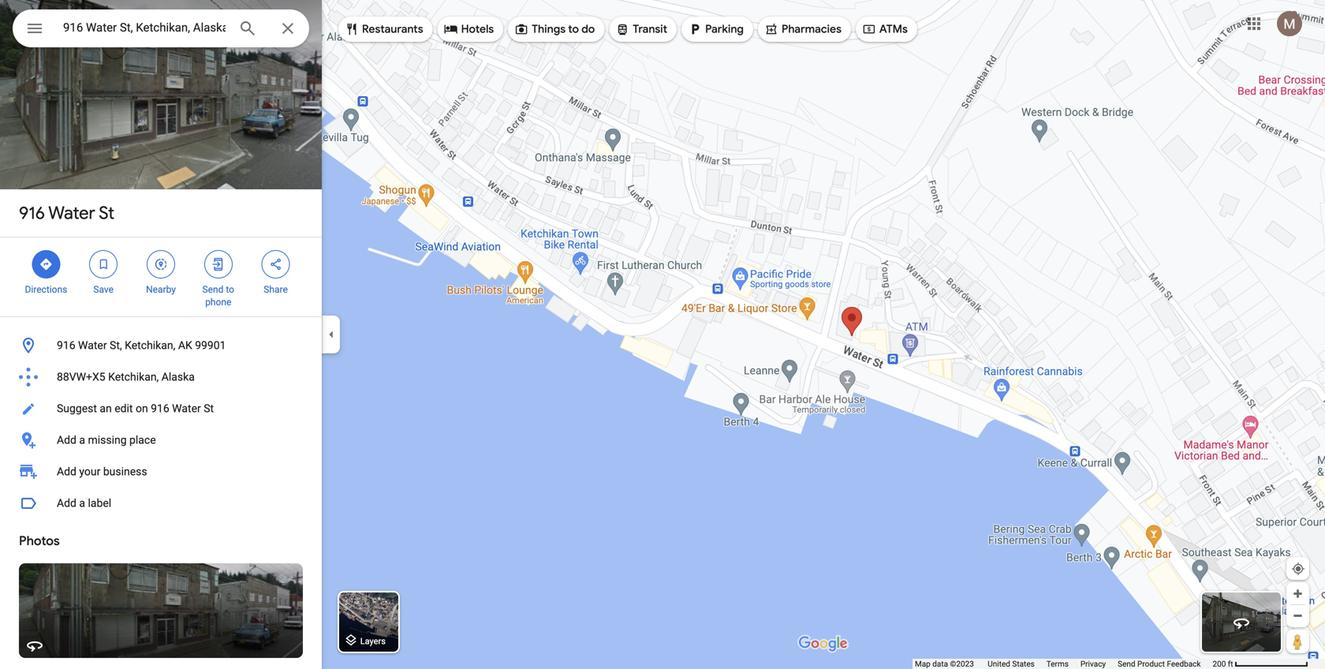 Task type: vqa. For each thing, say whether or not it's contained in the screenshot.
bottom Ketchikan,
yes



Task type: describe. For each thing, give the bounding box(es) containing it.
show your location image
[[1292, 562, 1306, 576]]

to inside send to phone
[[226, 284, 234, 295]]

parking
[[705, 22, 744, 36]]

footer inside google maps "element"
[[915, 659, 1213, 669]]

water for st,
[[78, 339, 107, 352]]

add a label
[[57, 497, 111, 510]]

feedback
[[1167, 659, 1201, 669]]

99901
[[195, 339, 226, 352]]


[[96, 256, 111, 273]]

st,
[[110, 339, 122, 352]]

data
[[933, 659, 948, 669]]

add a missing place
[[57, 434, 156, 447]]

ak
[[178, 339, 192, 352]]

send product feedback button
[[1118, 659, 1201, 669]]

transit
[[633, 22, 668, 36]]

916 water st main content
[[0, 0, 322, 669]]

an
[[100, 402, 112, 415]]

terms button
[[1047, 659, 1069, 669]]

suggest an edit on 916 water st button
[[0, 393, 322, 425]]

916 Water St, Ketchikan, Alaska 99901, USA field
[[13, 9, 309, 47]]

photos
[[19, 533, 60, 549]]

916 water st
[[19, 202, 114, 224]]

directions
[[25, 284, 67, 295]]

suggest
[[57, 402, 97, 415]]

your
[[79, 465, 100, 478]]

zoom in image
[[1292, 588, 1304, 600]]

88vw+x5 ketchikan, alaska
[[57, 370, 195, 383]]

place
[[129, 434, 156, 447]]

send for send product feedback
[[1118, 659, 1136, 669]]

actions for 916 water st region
[[0, 238, 322, 316]]

save
[[93, 284, 114, 295]]

collapse side panel image
[[323, 326, 340, 343]]

show street view coverage image
[[1287, 630, 1310, 653]]

zoom out image
[[1292, 610, 1304, 622]]

add your business link
[[0, 456, 322, 488]]

200 ft button
[[1213, 659, 1309, 669]]

 search field
[[13, 9, 309, 50]]


[[25, 17, 44, 40]]


[[345, 21, 359, 38]]

atms
[[880, 22, 908, 36]]

street view image
[[1233, 613, 1251, 632]]

a for missing
[[79, 434, 85, 447]]

united states
[[988, 659, 1035, 669]]

suggest an edit on 916 water st
[[57, 402, 214, 415]]

alaska
[[162, 370, 195, 383]]

916 for 916 water st, ketchikan, ak 99901
[[57, 339, 75, 352]]

 atms
[[862, 21, 908, 38]]

 hotels
[[444, 21, 494, 38]]

©2023
[[950, 659, 974, 669]]

product
[[1138, 659, 1165, 669]]

pharmacies
[[782, 22, 842, 36]]

916 water st, ketchikan, ak 99901
[[57, 339, 226, 352]]

2 vertical spatial water
[[172, 402, 201, 415]]

terms
[[1047, 659, 1069, 669]]


[[211, 256, 226, 273]]


[[765, 21, 779, 38]]

send for send to phone
[[202, 284, 224, 295]]

united states button
[[988, 659, 1035, 669]]


[[269, 256, 283, 273]]

to inside  things to do
[[568, 22, 579, 36]]

edit
[[115, 402, 133, 415]]

 pharmacies
[[765, 21, 842, 38]]

nearby
[[146, 284, 176, 295]]

label
[[88, 497, 111, 510]]


[[616, 21, 630, 38]]

add your business
[[57, 465, 147, 478]]

200
[[1213, 659, 1226, 669]]

88vw+x5 ketchikan, alaska button
[[0, 361, 322, 393]]



Task type: locate. For each thing, give the bounding box(es) containing it.
916 water st, ketchikan, ak 99901 button
[[0, 330, 322, 361]]

2 vertical spatial add
[[57, 497, 76, 510]]

88vw+x5
[[57, 370, 105, 383]]

restaurants
[[362, 22, 423, 36]]

water for st
[[48, 202, 95, 224]]

privacy
[[1081, 659, 1106, 669]]

a for label
[[79, 497, 85, 510]]

map
[[915, 659, 931, 669]]

 parking
[[688, 21, 744, 38]]

hotels
[[461, 22, 494, 36]]

add left label
[[57, 497, 76, 510]]

water up 
[[48, 202, 95, 224]]

0 horizontal spatial to
[[226, 284, 234, 295]]

google maps element
[[0, 0, 1326, 669]]

1 vertical spatial st
[[204, 402, 214, 415]]


[[688, 21, 702, 38]]

st
[[99, 202, 114, 224], [204, 402, 214, 415]]

share
[[264, 284, 288, 295]]

add for add a label
[[57, 497, 76, 510]]

st up 
[[99, 202, 114, 224]]

ketchikan,
[[125, 339, 175, 352], [108, 370, 159, 383]]

add a missing place button
[[0, 425, 322, 456]]

 transit
[[616, 21, 668, 38]]

1 horizontal spatial to
[[568, 22, 579, 36]]

send left product
[[1118, 659, 1136, 669]]

send inside button
[[1118, 659, 1136, 669]]

0 vertical spatial add
[[57, 434, 76, 447]]

916 up 88vw+x5
[[57, 339, 75, 352]]

send up 'phone'
[[202, 284, 224, 295]]

add for add your business
[[57, 465, 76, 478]]


[[515, 21, 529, 38]]

united
[[988, 659, 1011, 669]]

0 horizontal spatial 916
[[19, 202, 45, 224]]

to up 'phone'
[[226, 284, 234, 295]]

ft
[[1228, 659, 1234, 669]]

st down 88vw+x5 ketchikan, alaska button
[[204, 402, 214, 415]]

to
[[568, 22, 579, 36], [226, 284, 234, 295]]


[[154, 256, 168, 273]]

None field
[[63, 18, 226, 37]]

business
[[103, 465, 147, 478]]

a
[[79, 434, 85, 447], [79, 497, 85, 510]]

1 vertical spatial a
[[79, 497, 85, 510]]

2 a from the top
[[79, 497, 85, 510]]

send product feedback
[[1118, 659, 1201, 669]]

on
[[136, 402, 148, 415]]

footer containing map data ©2023
[[915, 659, 1213, 669]]

2 horizontal spatial 916
[[151, 402, 169, 415]]

1 horizontal spatial send
[[1118, 659, 1136, 669]]


[[39, 256, 53, 273]]

1 vertical spatial ketchikan,
[[108, 370, 159, 383]]

0 vertical spatial ketchikan,
[[125, 339, 175, 352]]

do
[[582, 22, 595, 36]]

to left 'do' on the top left
[[568, 22, 579, 36]]

0 horizontal spatial send
[[202, 284, 224, 295]]

0 vertical spatial st
[[99, 202, 114, 224]]

0 vertical spatial water
[[48, 202, 95, 224]]

none field inside 916 water st, ketchikan, alaska 99901, usa field
[[63, 18, 226, 37]]

1 a from the top
[[79, 434, 85, 447]]

water
[[48, 202, 95, 224], [78, 339, 107, 352], [172, 402, 201, 415]]

phone
[[205, 297, 231, 308]]

add
[[57, 434, 76, 447], [57, 465, 76, 478], [57, 497, 76, 510]]

916 for 916 water st
[[19, 202, 45, 224]]

 restaurants
[[345, 21, 423, 38]]

a inside button
[[79, 434, 85, 447]]

a left the missing
[[79, 434, 85, 447]]

missing
[[88, 434, 127, 447]]

water down alaska
[[172, 402, 201, 415]]

 button
[[13, 9, 57, 50]]

add for add a missing place
[[57, 434, 76, 447]]

send to phone
[[202, 284, 234, 308]]

0 vertical spatial to
[[568, 22, 579, 36]]

add left your
[[57, 465, 76, 478]]

add inside button
[[57, 434, 76, 447]]

1 add from the top
[[57, 434, 76, 447]]

water left the st,
[[78, 339, 107, 352]]

0 vertical spatial a
[[79, 434, 85, 447]]

st inside button
[[204, 402, 214, 415]]

1 vertical spatial send
[[1118, 659, 1136, 669]]

a inside button
[[79, 497, 85, 510]]


[[862, 21, 877, 38]]

3 add from the top
[[57, 497, 76, 510]]

ketchikan, up suggest an edit on 916 water st
[[108, 370, 159, 383]]

1 vertical spatial 916
[[57, 339, 75, 352]]

footer
[[915, 659, 1213, 669]]

916 up 
[[19, 202, 45, 224]]

1 vertical spatial add
[[57, 465, 76, 478]]

layers
[[360, 636, 386, 646]]

1 horizontal spatial st
[[204, 402, 214, 415]]

2 add from the top
[[57, 465, 76, 478]]

map data ©2023
[[915, 659, 976, 669]]

0 horizontal spatial st
[[99, 202, 114, 224]]

google account: madeline spawn  
(madeline.spawn@adept.ai) image
[[1277, 11, 1303, 36]]


[[444, 21, 458, 38]]

916
[[19, 202, 45, 224], [57, 339, 75, 352], [151, 402, 169, 415]]

200 ft
[[1213, 659, 1234, 669]]

ketchikan, up 88vw+x5 ketchikan, alaska button
[[125, 339, 175, 352]]

2 vertical spatial 916
[[151, 402, 169, 415]]

1 vertical spatial to
[[226, 284, 234, 295]]

1 vertical spatial water
[[78, 339, 107, 352]]

add a label button
[[0, 488, 322, 519]]

privacy button
[[1081, 659, 1106, 669]]

add inside button
[[57, 497, 76, 510]]

send inside send to phone
[[202, 284, 224, 295]]

things
[[532, 22, 566, 36]]

a left label
[[79, 497, 85, 510]]

 things to do
[[515, 21, 595, 38]]

916 right on
[[151, 402, 169, 415]]

0 vertical spatial send
[[202, 284, 224, 295]]

1 horizontal spatial 916
[[57, 339, 75, 352]]

states
[[1013, 659, 1035, 669]]

0 vertical spatial 916
[[19, 202, 45, 224]]

send
[[202, 284, 224, 295], [1118, 659, 1136, 669]]

add down suggest
[[57, 434, 76, 447]]



